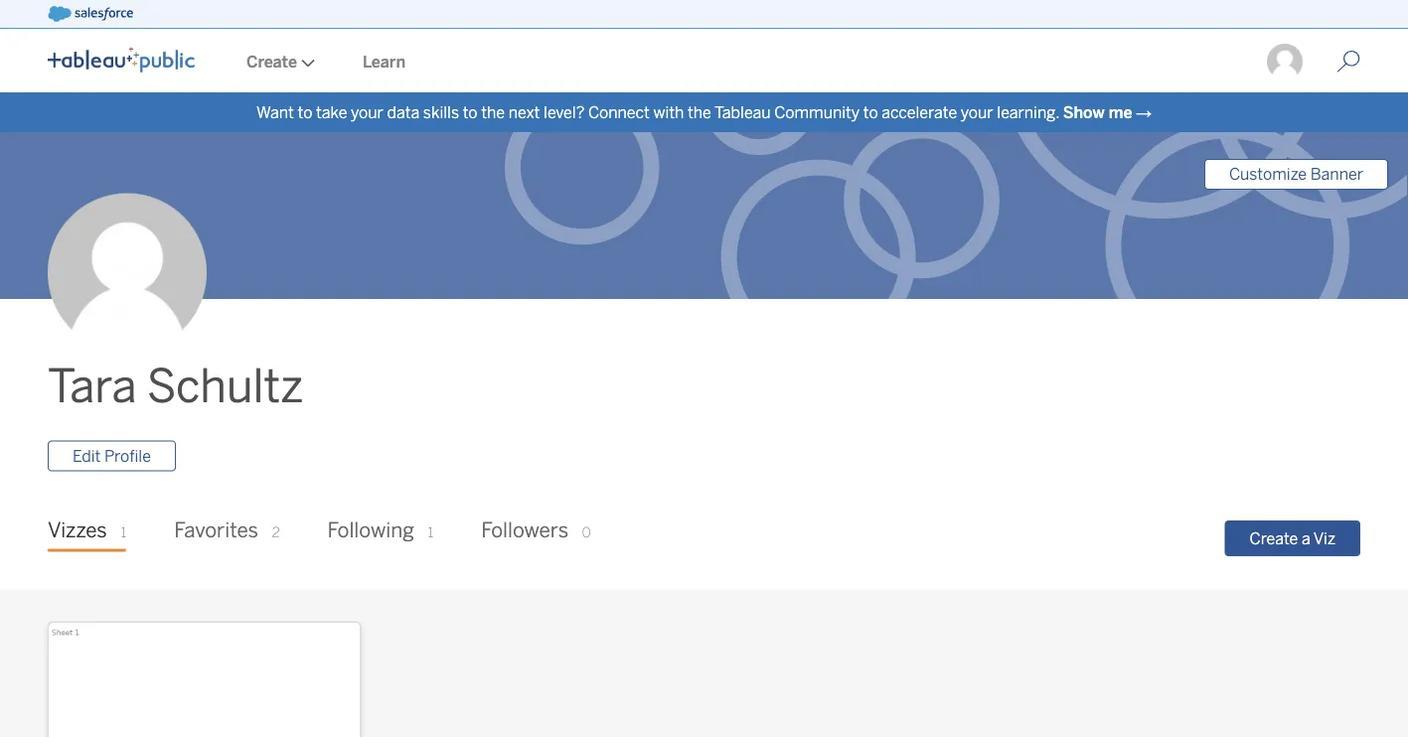 Task type: describe. For each thing, give the bounding box(es) containing it.
tara schultz
[[48, 359, 303, 413]]

0
[[582, 524, 591, 541]]

edit
[[73, 447, 101, 466]]

vizzes
[[48, 518, 107, 543]]

show me link
[[1063, 103, 1132, 122]]

followers
[[481, 518, 569, 543]]

customize banner button
[[1204, 159, 1388, 190]]

a
[[1302, 529, 1311, 548]]

2 to from the left
[[463, 103, 478, 122]]

customize
[[1229, 165, 1307, 184]]

profile
[[104, 447, 151, 466]]

customize banner
[[1229, 165, 1363, 184]]

level?
[[544, 103, 585, 122]]

1 your from the left
[[351, 103, 383, 122]]

create a viz button
[[1225, 521, 1361, 556]]

data
[[387, 103, 420, 122]]

tara
[[48, 359, 137, 413]]

1 to from the left
[[298, 103, 312, 122]]

learning.
[[997, 103, 1059, 122]]

connect
[[588, 103, 650, 122]]

banner
[[1310, 165, 1363, 184]]

want to take your data skills to the next level? connect with the tableau community to accelerate your learning. show me →
[[256, 103, 1152, 122]]

tableau
[[715, 103, 771, 122]]

1 for following
[[428, 524, 434, 541]]

community
[[774, 103, 860, 122]]

avatar image
[[48, 193, 207, 352]]

create for create
[[246, 52, 297, 71]]

create button
[[223, 31, 339, 92]]

3 to from the left
[[863, 103, 878, 122]]

go to search image
[[1313, 50, 1384, 74]]

→
[[1136, 103, 1152, 122]]

2 your from the left
[[961, 103, 993, 122]]



Task type: vqa. For each thing, say whether or not it's contained in the screenshot.
'CREATE' to the top
yes



Task type: locate. For each thing, give the bounding box(es) containing it.
2 the from the left
[[688, 103, 711, 122]]

want
[[256, 103, 294, 122]]

to left take
[[298, 103, 312, 122]]

0 horizontal spatial 1
[[121, 524, 126, 541]]

to right the skills on the top of the page
[[463, 103, 478, 122]]

viz
[[1314, 529, 1336, 548]]

0 horizontal spatial create
[[246, 52, 297, 71]]

tara.schultz image
[[1265, 42, 1305, 81]]

show
[[1063, 103, 1105, 122]]

edit profile button
[[48, 441, 176, 472]]

your left learning.
[[961, 103, 993, 122]]

create a viz
[[1250, 529, 1336, 548]]

to left 'accelerate' at the right of the page
[[863, 103, 878, 122]]

2 1 from the left
[[428, 524, 434, 541]]

0 horizontal spatial to
[[298, 103, 312, 122]]

workbook thumbnail image
[[49, 622, 360, 737]]

to
[[298, 103, 312, 122], [463, 103, 478, 122], [863, 103, 878, 122]]

create
[[246, 52, 297, 71], [1250, 529, 1298, 548]]

edit profile
[[73, 447, 151, 466]]

the
[[481, 103, 505, 122], [688, 103, 711, 122]]

create inside button
[[1250, 529, 1298, 548]]

1 horizontal spatial create
[[1250, 529, 1298, 548]]

learn link
[[339, 31, 429, 92]]

1 right following
[[428, 524, 434, 541]]

1 horizontal spatial 1
[[428, 524, 434, 541]]

1 for vizzes
[[121, 524, 126, 541]]

1 horizontal spatial to
[[463, 103, 478, 122]]

2
[[272, 524, 280, 541]]

take
[[316, 103, 347, 122]]

next
[[509, 103, 540, 122]]

favorites
[[174, 518, 258, 543]]

salesforce logo image
[[48, 6, 133, 22]]

1 horizontal spatial your
[[961, 103, 993, 122]]

1 right vizzes
[[121, 524, 126, 541]]

1 horizontal spatial the
[[688, 103, 711, 122]]

1 1 from the left
[[121, 524, 126, 541]]

with
[[653, 103, 684, 122]]

the right with
[[688, 103, 711, 122]]

learn
[[363, 52, 405, 71]]

the left next in the left of the page
[[481, 103, 505, 122]]

1
[[121, 524, 126, 541], [428, 524, 434, 541]]

create left a
[[1250, 529, 1298, 548]]

following
[[328, 518, 414, 543]]

create for create a viz
[[1250, 529, 1298, 548]]

0 horizontal spatial your
[[351, 103, 383, 122]]

0 vertical spatial create
[[246, 52, 297, 71]]

2 horizontal spatial to
[[863, 103, 878, 122]]

me
[[1109, 103, 1132, 122]]

schultz
[[147, 359, 303, 413]]

create up want
[[246, 52, 297, 71]]

your right take
[[351, 103, 383, 122]]

skills
[[423, 103, 459, 122]]

1 the from the left
[[481, 103, 505, 122]]

logo image
[[48, 47, 195, 73]]

your
[[351, 103, 383, 122], [961, 103, 993, 122]]

create inside "dropdown button"
[[246, 52, 297, 71]]

accelerate
[[882, 103, 957, 122]]

0 horizontal spatial the
[[481, 103, 505, 122]]

1 vertical spatial create
[[1250, 529, 1298, 548]]



